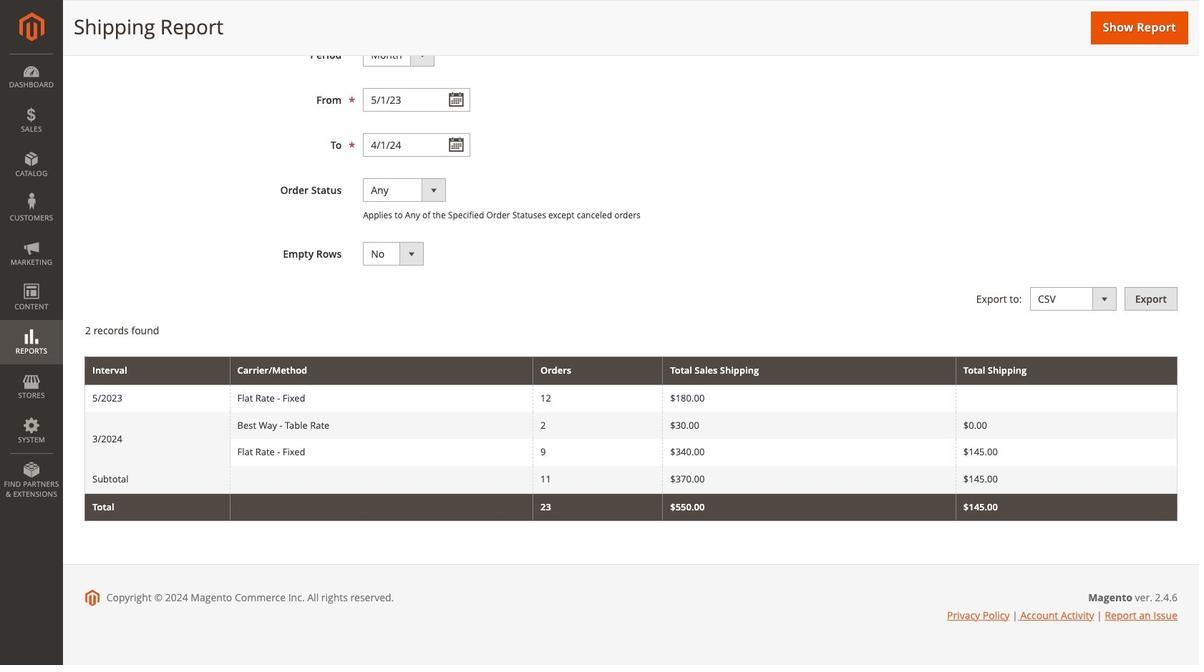Task type: describe. For each thing, give the bounding box(es) containing it.
magento admin panel image
[[19, 12, 44, 42]]



Task type: locate. For each thing, give the bounding box(es) containing it.
menu bar
[[0, 54, 63, 507]]

None text field
[[363, 133, 471, 157]]

None text field
[[363, 88, 471, 112]]



